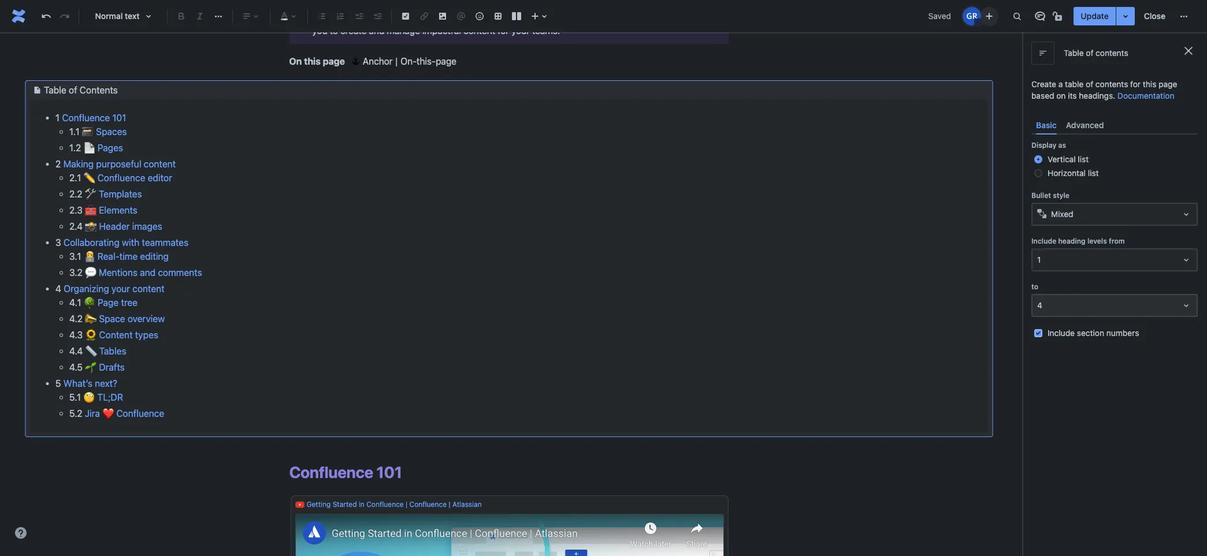 Task type: describe. For each thing, give the bounding box(es) containing it.
create a table of contents for this page based on its headings.
[[1032, 79, 1178, 101]]

update button
[[1074, 7, 1116, 25]]

confluence 101
[[289, 463, 402, 482]]

confluence inside this page walks you through some confluence basics like spaces, pages, and elements that allow you to create and manage impactful content for your teams.
[[458, 9, 506, 20]]

1.2
[[69, 143, 81, 153]]

basics
[[508, 9, 535, 20]]

elements
[[99, 205, 137, 216]]

4 inside 1 confluence 101 1.1 🗃️ spaces 1.2 📄 pages 2 making purposeful content 2.1 ✏️ confluence editor 2.2 🛠️ templates 2.3 🧰 elements 2.4 📸 header images 3 collaborating with teammates 3.1 🧑‍💻 real-time editing 3.2 💬 mentions and comments 4 organizing your content 4.1 🌳 page tree 4.2 📣 space overview 4.3 🌻 content types 4.4 📏 tables 4.5 🌱 drafts 5 what's next? 5.1 🧐 tl;dr 5.2 jira ❤️ confluence
[[55, 284, 61, 294]]

confluence down "making purposeful content" link
[[97, 173, 145, 183]]

with
[[122, 238, 139, 248]]

101 inside 1 confluence 101 1.1 🗃️ spaces 1.2 📄 pages 2 making purposeful content 2.1 ✏️ confluence editor 2.2 🛠️ templates 2.3 🧰 elements 2.4 📸 header images 3 collaborating with teammates 3.1 🧑‍💻 real-time editing 3.2 💬 mentions and comments 4 organizing your content 4.1 🌳 page tree 4.2 📣 space overview 4.3 🌻 content types 4.4 📏 tables 4.5 🌱 drafts 5 what's next? 5.1 🧐 tl;dr 5.2 jira ❤️ confluence
[[112, 113, 126, 123]]

📄 pages link
[[83, 143, 123, 153]]

✏️ confluence editor link
[[83, 173, 172, 183]]

heading
[[1059, 237, 1086, 246]]

invite to edit image
[[983, 9, 997, 23]]

3.1
[[69, 251, 81, 262]]

making purposeful content link
[[63, 159, 176, 169]]

on this page
[[289, 56, 345, 67]]

include section numbers
[[1048, 328, 1140, 338]]

page inside this page walks you through some confluence basics like spaces, pages, and elements that allow you to create and manage impactful content for your teams.
[[332, 9, 353, 20]]

🌳 page tree link
[[84, 298, 138, 308]]

0 vertical spatial contents
[[1096, 48, 1129, 58]]

making
[[63, 159, 94, 169]]

images
[[132, 221, 162, 232]]

documentation link
[[1118, 91, 1175, 101]]

💬
[[85, 268, 96, 278]]

tab list containing basic
[[1032, 116, 1198, 135]]

templates
[[99, 189, 142, 199]]

more image
[[1178, 9, 1191, 23]]

confluence right in
[[367, 500, 404, 509]]

walks
[[355, 9, 379, 20]]

3.2
[[69, 268, 82, 278]]

comment icon image
[[1034, 9, 1048, 23]]

outdent ⇧tab image
[[352, 9, 366, 23]]

editable content region
[[25, 0, 993, 557]]

💬 mentions and comments link
[[85, 268, 202, 278]]

none radio inside display as option group
[[1035, 169, 1043, 178]]

purposeful
[[96, 159, 141, 169]]

on-
[[401, 56, 417, 66]]

5
[[55, 379, 61, 389]]

of inside create a table of contents for this page based on its headings.
[[1086, 79, 1094, 89]]

🛠️ templates link
[[85, 189, 142, 199]]

what's
[[63, 379, 92, 389]]

normal
[[95, 11, 123, 21]]

🌱
[[85, 362, 97, 373]]

horizontal
[[1048, 168, 1086, 178]]

page left anchor image
[[323, 56, 345, 67]]

confluence right ❤️
[[116, 409, 164, 419]]

based
[[1032, 91, 1055, 101]]

tree
[[121, 298, 138, 308]]

table image
[[491, 9, 505, 23]]

🌳
[[84, 298, 95, 308]]

2.3
[[69, 205, 83, 216]]

impactful
[[423, 25, 461, 36]]

bullet style element
[[1032, 203, 1198, 226]]

display as option group
[[1032, 153, 1198, 180]]

find and replace image
[[1011, 9, 1025, 23]]

redo ⌘⇧z image
[[58, 9, 72, 23]]

this inside create a table of contents for this page based on its headings.
[[1143, 79, 1157, 89]]

1 for 1
[[1038, 255, 1041, 265]]

like
[[537, 9, 551, 20]]

normal text
[[95, 11, 140, 21]]

normal text button
[[84, 3, 162, 29]]

some
[[433, 9, 456, 20]]

through
[[398, 9, 431, 20]]

numbers
[[1107, 328, 1140, 338]]

Bullet style text field
[[1038, 209, 1040, 220]]

elements
[[636, 9, 674, 20]]

close image
[[1182, 44, 1196, 58]]

create
[[1032, 79, 1057, 89]]

close button
[[1138, 7, 1173, 25]]

3
[[55, 238, 61, 248]]

📣 space overview link
[[85, 314, 165, 324]]

include for include heading levels from
[[1032, 237, 1057, 246]]

none radio inside display as option group
[[1035, 156, 1043, 164]]

numbered list ⌘⇧7 image
[[334, 9, 347, 23]]

📏 tables link
[[85, 346, 126, 357]]

🌱 drafts link
[[85, 362, 125, 373]]

pages
[[97, 143, 123, 153]]

of for contents
[[69, 85, 77, 95]]

table for table of contents
[[1064, 48, 1084, 58]]

this
[[312, 9, 330, 20]]

4.1
[[69, 298, 81, 308]]

bold ⌘b image
[[175, 9, 188, 23]]

style
[[1053, 191, 1070, 200]]

adjust update settings image
[[1119, 9, 1133, 23]]

on
[[1057, 91, 1066, 101]]

🧐 tl;dr link
[[83, 393, 123, 403]]

of for contents
[[1086, 48, 1094, 58]]

allow
[[695, 9, 716, 20]]

what's next? link
[[63, 379, 117, 389]]

create
[[341, 25, 367, 36]]

open image for 4
[[1180, 299, 1194, 313]]

your inside this page walks you through some confluence basics like spaces, pages, and elements that allow you to create and manage impactful content for your teams.
[[512, 25, 530, 36]]

include for include section numbers
[[1048, 328, 1075, 338]]

indent tab image
[[371, 9, 384, 23]]

🗃️ spaces link
[[82, 127, 127, 137]]

1 horizontal spatial and
[[369, 25, 385, 36]]

update
[[1081, 11, 1109, 21]]

anchor | on-this-page
[[363, 56, 457, 66]]

editing
[[140, 251, 169, 262]]

🗃️
[[82, 127, 94, 137]]

atlassian
[[453, 500, 482, 509]]

bullet list ⌘⇧8 image
[[315, 9, 329, 23]]

documentation
[[1118, 91, 1175, 101]]

page inside create a table of contents for this page based on its headings.
[[1159, 79, 1178, 89]]

5.1
[[69, 393, 81, 403]]

add image, video, or file image
[[436, 9, 450, 23]]

2.1
[[69, 173, 81, 183]]

basic
[[1037, 120, 1057, 130]]

drafts
[[99, 362, 125, 373]]

started
[[333, 500, 357, 509]]

4.3
[[69, 330, 83, 340]]

italic ⌘i image
[[193, 9, 207, 23]]

🌻
[[85, 330, 97, 340]]



Task type: locate. For each thing, give the bounding box(es) containing it.
link image
[[417, 9, 431, 23]]

1 vertical spatial include
[[1048, 328, 1075, 338]]

1 horizontal spatial to
[[1032, 283, 1039, 291]]

1 vertical spatial contents
[[1096, 79, 1129, 89]]

getting started in confluence | confluence | atlassian
[[307, 500, 482, 509]]

4 inside to element
[[1038, 301, 1043, 311]]

None radio
[[1035, 156, 1043, 164]]

0 vertical spatial list
[[1078, 154, 1089, 164]]

your up tree
[[112, 284, 130, 294]]

you left action item image
[[381, 9, 396, 20]]

confluence image
[[9, 7, 28, 25], [9, 7, 28, 25]]

jira
[[85, 409, 100, 419]]

table for table of contents
[[44, 85, 66, 95]]

contents inside create a table of contents for this page based on its headings.
[[1096, 79, 1129, 89]]

1 inside include heading levels from "element"
[[1038, 255, 1041, 265]]

for inside create a table of contents for this page based on its headings.
[[1131, 79, 1141, 89]]

4.5
[[69, 362, 83, 373]]

from
[[1109, 237, 1125, 246]]

include left section
[[1048, 328, 1075, 338]]

| right in
[[406, 500, 408, 509]]

|
[[396, 56, 398, 66], [406, 500, 408, 509], [449, 500, 451, 509]]

of up headings.
[[1086, 79, 1094, 89]]

101
[[112, 113, 126, 123], [377, 463, 402, 482]]

1 horizontal spatial 101
[[377, 463, 402, 482]]

include
[[1032, 237, 1057, 246], [1048, 328, 1075, 338]]

jira ❤️ confluence link
[[85, 409, 164, 419]]

page down "impactful"
[[436, 56, 457, 66]]

2.2
[[69, 189, 82, 199]]

0 horizontal spatial and
[[140, 268, 156, 278]]

0 vertical spatial your
[[512, 25, 530, 36]]

1 inside 1 confluence 101 1.1 🗃️ spaces 1.2 📄 pages 2 making purposeful content 2.1 ✏️ confluence editor 2.2 🛠️ templates 2.3 🧰 elements 2.4 📸 header images 3 collaborating with teammates 3.1 🧑‍💻 real-time editing 3.2 💬 mentions and comments 4 organizing your content 4.1 🌳 page tree 4.2 📣 space overview 4.3 🌻 content types 4.4 📏 tables 4.5 🌱 drafts 5 what's next? 5.1 🧐 tl;dr 5.2 jira ❤️ confluence
[[55, 113, 60, 123]]

tl;dr
[[97, 393, 123, 403]]

emoji image
[[473, 9, 487, 23]]

🛠️
[[85, 189, 96, 199]]

🧐
[[83, 393, 95, 403]]

greg robinson image
[[963, 7, 982, 25]]

open image for 1
[[1180, 253, 1194, 267]]

📄
[[83, 143, 95, 153]]

content down emoji image
[[464, 25, 495, 36]]

for inside this page walks you through some confluence basics like spaces, pages, and elements that allow you to create and manage impactful content for your teams.
[[498, 25, 509, 36]]

1 horizontal spatial for
[[1131, 79, 1141, 89]]

4.2
[[69, 314, 83, 324]]

contents up headings.
[[1096, 79, 1129, 89]]

2 open image from the top
[[1180, 299, 1194, 313]]

that
[[676, 9, 692, 20]]

table of contents
[[44, 85, 118, 95]]

list up horizontal list
[[1078, 154, 1089, 164]]

2 vertical spatial and
[[140, 268, 156, 278]]

page up create at the top
[[332, 9, 353, 20]]

your down layouts image at top left
[[512, 25, 530, 36]]

of down update button
[[1086, 48, 1094, 58]]

pages,
[[588, 9, 616, 20]]

1 horizontal spatial table
[[1064, 48, 1084, 58]]

horizontal list
[[1048, 168, 1099, 178]]

📣
[[85, 314, 97, 324]]

you
[[381, 9, 396, 20], [312, 25, 327, 36]]

1
[[55, 113, 60, 123], [1038, 255, 1041, 265]]

action item image
[[399, 9, 413, 23]]

tables
[[99, 346, 126, 357]]

1 vertical spatial to
[[1032, 283, 1039, 291]]

layouts image
[[510, 9, 524, 23]]

0 vertical spatial content
[[464, 25, 495, 36]]

header
[[99, 221, 130, 232]]

close
[[1144, 11, 1166, 21]]

🧰 elements link
[[85, 205, 137, 216]]

| left on-
[[396, 56, 398, 66]]

in
[[359, 500, 365, 509]]

0 horizontal spatial 4
[[55, 284, 61, 294]]

1 vertical spatial content
[[144, 159, 176, 169]]

table of contents
[[1064, 48, 1129, 58]]

contents
[[1096, 48, 1129, 58], [1096, 79, 1129, 89]]

contents up create a table of contents for this page based on its headings.
[[1096, 48, 1129, 58]]

content down '💬 mentions and comments' link in the top of the page
[[132, 284, 165, 294]]

its
[[1068, 91, 1077, 101]]

undo ⌘z image
[[39, 9, 53, 23]]

you down the bullet list ⌘⇧8 'image'
[[312, 25, 327, 36]]

0 horizontal spatial 1
[[55, 113, 60, 123]]

list
[[1078, 154, 1089, 164], [1088, 168, 1099, 178]]

1 vertical spatial table
[[44, 85, 66, 95]]

0 vertical spatial you
[[381, 9, 396, 20]]

teams.
[[532, 25, 560, 36]]

1 vertical spatial 4
[[1038, 301, 1043, 311]]

101 up spaces
[[112, 113, 126, 123]]

list for vertical list
[[1078, 154, 1089, 164]]

table left contents
[[44, 85, 66, 95]]

spaces,
[[553, 9, 585, 20]]

0 vertical spatial open image
[[1180, 253, 1194, 267]]

mentions
[[99, 268, 138, 278]]

list for horizontal list
[[1088, 168, 1099, 178]]

this up the documentation link
[[1143, 79, 1157, 89]]

advanced
[[1066, 120, 1104, 130]]

0 vertical spatial for
[[498, 25, 509, 36]]

0 horizontal spatial for
[[498, 25, 509, 36]]

0 horizontal spatial |
[[396, 56, 398, 66]]

mention image
[[454, 9, 468, 23]]

0 vertical spatial 1
[[55, 113, 60, 123]]

include down bullet style text field
[[1032, 237, 1057, 246]]

0 horizontal spatial this
[[304, 56, 321, 67]]

open image
[[1180, 253, 1194, 267], [1180, 299, 1194, 313]]

📏
[[85, 346, 97, 357]]

0 vertical spatial 101
[[112, 113, 126, 123]]

open image inside include heading levels from "element"
[[1180, 253, 1194, 267]]

4.4
[[69, 346, 83, 357]]

1 horizontal spatial this
[[1143, 79, 1157, 89]]

1 horizontal spatial you
[[381, 9, 396, 20]]

1 vertical spatial 1
[[1038, 255, 1041, 265]]

0 horizontal spatial 101
[[112, 113, 126, 123]]

1 down include heading levels from
[[1038, 255, 1041, 265]]

organizing
[[64, 284, 109, 294]]

0 vertical spatial 4
[[55, 284, 61, 294]]

🌻 content types link
[[85, 330, 158, 340]]

more formatting image
[[212, 9, 225, 23]]

contents
[[80, 85, 118, 95]]

2 horizontal spatial |
[[449, 500, 451, 509]]

5.2
[[69, 409, 82, 419]]

teammates
[[142, 238, 189, 248]]

getting started in confluence | confluence | atlassian link
[[307, 500, 482, 509]]

0 horizontal spatial you
[[312, 25, 327, 36]]

this inside editable content region
[[304, 56, 321, 67]]

manage
[[387, 25, 420, 36]]

for down table "icon"
[[498, 25, 509, 36]]

getting
[[307, 500, 331, 509]]

1 vertical spatial for
[[1131, 79, 1141, 89]]

list right horizontal on the top right of the page
[[1088, 168, 1099, 178]]

as
[[1059, 141, 1067, 150]]

page
[[98, 298, 119, 308]]

anchor image
[[349, 54, 363, 68]]

time
[[119, 251, 138, 262]]

1 horizontal spatial |
[[406, 500, 408, 509]]

confluence left atlassian
[[410, 500, 447, 509]]

for up documentation
[[1131, 79, 1141, 89]]

1 vertical spatial you
[[312, 25, 327, 36]]

1 vertical spatial this
[[1143, 79, 1157, 89]]

0 vertical spatial to
[[330, 25, 338, 36]]

1 for 1 confluence 101 1.1 🗃️ spaces 1.2 📄 pages 2 making purposeful content 2.1 ✏️ confluence editor 2.2 🛠️ templates 2.3 🧰 elements 2.4 📸 header images 3 collaborating with teammates 3.1 🧑‍💻 real-time editing 3.2 💬 mentions and comments 4 organizing your content 4.1 🌳 page tree 4.2 📣 space overview 4.3 🌻 content types 4.4 📏 tables 4.5 🌱 drafts 5 what's next? 5.1 🧐 tl;dr 5.2 jira ❤️ confluence
[[55, 113, 60, 123]]

and inside 1 confluence 101 1.1 🗃️ spaces 1.2 📄 pages 2 making purposeful content 2.1 ✏️ confluence editor 2.2 🛠️ templates 2.3 🧰 elements 2.4 📸 header images 3 collaborating with teammates 3.1 🧑‍💻 real-time editing 3.2 💬 mentions and comments 4 organizing your content 4.1 🌳 page tree 4.2 📣 space overview 4.3 🌻 content types 4.4 📏 tables 4.5 🌱 drafts 5 what's next? 5.1 🧐 tl;dr 5.2 jira ❤️ confluence
[[140, 268, 156, 278]]

| left atlassian
[[449, 500, 451, 509]]

confluence up 🗃️
[[62, 113, 110, 123]]

1 vertical spatial list
[[1088, 168, 1099, 178]]

include heading levels from
[[1032, 237, 1125, 246]]

space
[[99, 314, 125, 324]]

open image inside to element
[[1180, 299, 1194, 313]]

❤️
[[102, 409, 114, 419]]

table of contents image
[[30, 83, 44, 97]]

and down indent tab icon
[[369, 25, 385, 36]]

2 vertical spatial content
[[132, 284, 165, 294]]

0 horizontal spatial table
[[44, 85, 66, 95]]

page
[[332, 9, 353, 20], [436, 56, 457, 66], [323, 56, 345, 67], [1159, 79, 1178, 89]]

editor
[[148, 173, 172, 183]]

to element
[[1032, 294, 1198, 317]]

1 vertical spatial 101
[[377, 463, 402, 482]]

0 vertical spatial this
[[304, 56, 321, 67]]

collaborating with teammates link
[[64, 238, 189, 248]]

headings.
[[1079, 91, 1116, 101]]

2 horizontal spatial and
[[618, 9, 633, 20]]

spaces
[[96, 127, 127, 137]]

table up table
[[1064, 48, 1084, 58]]

this right on
[[304, 56, 321, 67]]

mixed
[[1052, 209, 1074, 219]]

real-
[[97, 251, 119, 262]]

no restrictions image
[[1052, 9, 1066, 23]]

confluence left layouts image at top left
[[458, 9, 506, 20]]

and
[[618, 9, 633, 20], [369, 25, 385, 36], [140, 268, 156, 278]]

organizing your content link
[[64, 284, 165, 294]]

1 horizontal spatial 1
[[1038, 255, 1041, 265]]

tab list
[[1032, 116, 1198, 135]]

1 open image from the top
[[1180, 253, 1194, 267]]

comments
[[158, 268, 202, 278]]

open image
[[1180, 208, 1194, 222]]

page up the documentation link
[[1159, 79, 1178, 89]]

0 vertical spatial table
[[1064, 48, 1084, 58]]

1 horizontal spatial 4
[[1038, 301, 1043, 311]]

your inside 1 confluence 101 1.1 🗃️ spaces 1.2 📄 pages 2 making purposeful content 2.1 ✏️ confluence editor 2.2 🛠️ templates 2.3 🧰 elements 2.4 📸 header images 3 collaborating with teammates 3.1 🧑‍💻 real-time editing 3.2 💬 mentions and comments 4 organizing your content 4.1 🌳 page tree 4.2 📣 space overview 4.3 🌻 content types 4.4 📏 tables 4.5 🌱 drafts 5 what's next? 5.1 🧐 tl;dr 5.2 jira ❤️ confluence
[[112, 284, 130, 294]]

1 down table of contents
[[55, 113, 60, 123]]

1 vertical spatial your
[[112, 284, 130, 294]]

table inside region
[[44, 85, 66, 95]]

1 horizontal spatial your
[[512, 25, 530, 36]]

a
[[1059, 79, 1063, 89]]

to inside this page walks you through some confluence basics like spaces, pages, and elements that allow you to create and manage impactful content for your teams.
[[330, 25, 338, 36]]

saved
[[929, 11, 952, 21]]

your
[[512, 25, 530, 36], [112, 284, 130, 294]]

confluence 101 link
[[62, 113, 126, 123]]

None radio
[[1035, 169, 1043, 178]]

101 up getting started in confluence | confluence | atlassian link
[[377, 463, 402, 482]]

this-
[[417, 56, 436, 66]]

1 vertical spatial and
[[369, 25, 385, 36]]

of left contents
[[69, 85, 77, 95]]

1 vertical spatial open image
[[1180, 299, 1194, 313]]

display
[[1032, 141, 1057, 150]]

0 horizontal spatial to
[[330, 25, 338, 36]]

confluence up getting
[[289, 463, 373, 482]]

2.4
[[69, 221, 83, 232]]

bullet
[[1032, 191, 1052, 200]]

and right pages, in the top of the page
[[618, 9, 633, 20]]

0 vertical spatial and
[[618, 9, 633, 20]]

include heading levels from element
[[1032, 249, 1198, 272]]

section
[[1077, 328, 1105, 338]]

0 vertical spatial include
[[1032, 237, 1057, 246]]

2
[[55, 159, 61, 169]]

help image
[[14, 527, 28, 541]]

content inside this page walks you through some confluence basics like spaces, pages, and elements that allow you to create and manage impactful content for your teams.
[[464, 25, 495, 36]]

content up editor
[[144, 159, 176, 169]]

of inside editable content region
[[69, 85, 77, 95]]

0 horizontal spatial your
[[112, 284, 130, 294]]

and down editing
[[140, 268, 156, 278]]



Task type: vqa. For each thing, say whether or not it's contained in the screenshot.
Getting Started in Confluence | Confluence | Atlassian link
yes



